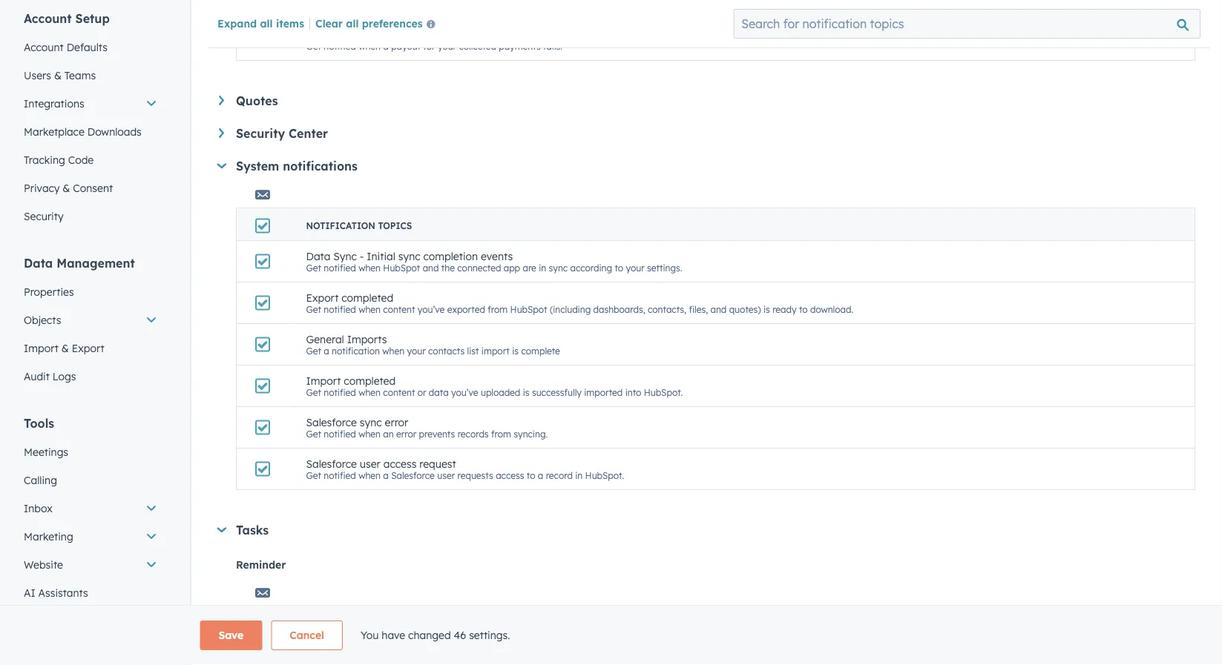 Task type: vqa. For each thing, say whether or not it's contained in the screenshot.


Task type: describe. For each thing, give the bounding box(es) containing it.
or
[[418, 387, 426, 398]]

caret image for security center
[[219, 128, 224, 138]]

digest
[[357, 648, 387, 661]]

prevents
[[419, 429, 455, 440]]

changed
[[408, 629, 451, 642]]

is inside export completed get notified when content you've exported from hubspot (including dashboards, contacts, files, and quotes) is ready to download.
[[764, 304, 770, 315]]

notifications
[[283, 159, 358, 174]]

security center button
[[219, 126, 1196, 141]]

syncing.
[[514, 429, 548, 440]]

account for account setup
[[24, 11, 72, 26]]

request
[[420, 457, 456, 470]]

records
[[458, 429, 489, 440]]

hubspot. inside import completed get notified when content or data you've uploaded is successfully imported into hubspot.
[[644, 387, 683, 398]]

get inside export completed get notified when content you've exported from hubspot (including dashboards, contacts, files, and quotes) is ready to download.
[[306, 304, 321, 315]]

for
[[423, 41, 435, 52]]

account for account defaults
[[24, 41, 64, 54]]

clear
[[315, 17, 343, 30]]

2 notification from the top
[[306, 619, 376, 630]]

your inside "payout failed get notified when a payout for your collected payments fails."
[[438, 41, 457, 52]]

security for security
[[24, 210, 64, 223]]

calling
[[24, 474, 57, 487]]

marketplace
[[24, 125, 84, 138]]

assistants
[[38, 587, 88, 600]]

2 topics from the top
[[378, 619, 412, 630]]

you
[[361, 629, 379, 642]]

center
[[289, 126, 328, 141]]

notified inside import completed get notified when content or data you've uploaded is successfully imported into hubspot.
[[324, 387, 356, 398]]

account setup
[[24, 11, 110, 26]]

Search for notification topics search field
[[734, 9, 1201, 39]]

get inside "payout failed get notified when a payout for your collected payments fails."
[[306, 41, 321, 52]]

& for consent
[[63, 182, 70, 195]]

exported
[[447, 304, 485, 315]]

privacy & consent link
[[15, 174, 166, 203]]

notified inside data sync - initial sync completion events get notified when hubspot and the connected app are in sync according to your settings.
[[324, 263, 356, 274]]

caret image for tasks
[[217, 528, 227, 533]]

salesforce user access request get notified when a salesforce user requests access to a record in hubspot.
[[306, 457, 624, 482]]

you've inside export completed get notified when content you've exported from hubspot (including dashboards, contacts, files, and quotes) is ready to download.
[[418, 304, 445, 315]]

defaults
[[67, 41, 108, 54]]

quotes
[[236, 94, 278, 108]]

security for security center
[[236, 126, 285, 141]]

save
[[219, 629, 244, 642]]

1 horizontal spatial user
[[437, 470, 455, 482]]

your inside general imports get a notification when your contacts list import is complete
[[407, 346, 426, 357]]

to inside salesforce user access request get notified when a salesforce user requests access to a record in hubspot.
[[527, 470, 536, 482]]

notified inside export completed get notified when content you've exported from hubspot (including dashboards, contacts, files, and quotes) is ready to download.
[[324, 304, 356, 315]]

task daily digest
[[306, 648, 387, 661]]

hubspot inside data sync - initial sync completion events get notified when hubspot and the connected app are in sync according to your settings.
[[383, 263, 420, 274]]

fails.
[[543, 41, 563, 52]]

in inside salesforce user access request get notified when a salesforce user requests access to a record in hubspot.
[[575, 470, 583, 482]]

hubspot inside export completed get notified when content you've exported from hubspot (including dashboards, contacts, files, and quotes) is ready to download.
[[510, 304, 547, 315]]

when inside "payout failed get notified when a payout for your collected payments fails."
[[359, 41, 381, 52]]

& for export
[[61, 342, 69, 355]]

you have changed 46 settings.
[[361, 629, 510, 642]]

general imports get a notification when your contacts list import is complete
[[306, 333, 560, 357]]

salesforce for salesforce user access request
[[306, 457, 357, 470]]

when inside export completed get notified when content you've exported from hubspot (including dashboards, contacts, files, and quotes) is ready to download.
[[359, 304, 381, 315]]

completed for import completed
[[344, 374, 396, 387]]

the
[[442, 263, 455, 274]]

export inside 'link'
[[72, 342, 104, 355]]

properties link
[[15, 278, 166, 307]]

tools
[[24, 416, 54, 431]]

tracking code
[[24, 154, 94, 167]]

data sync - initial sync completion events get notified when hubspot and the connected app are in sync according to your settings.
[[306, 250, 682, 274]]

marketplace downloads
[[24, 125, 142, 138]]

payments
[[499, 41, 541, 52]]

error right an
[[396, 429, 417, 440]]

calling link
[[15, 467, 166, 495]]

(including
[[550, 304, 591, 315]]

salesforce sync error get notified when an error prevents records from syncing.
[[306, 416, 548, 440]]

users & teams
[[24, 69, 96, 82]]

notified inside salesforce user access request get notified when a salesforce user requests access to a record in hubspot.
[[324, 470, 356, 482]]

from inside export completed get notified when content you've exported from hubspot (including dashboards, contacts, files, and quotes) is ready to download.
[[488, 304, 508, 315]]

settings. inside data sync - initial sync completion events get notified when hubspot and the connected app are in sync according to your settings.
[[647, 263, 682, 274]]

import for import & export
[[24, 342, 59, 355]]

payout
[[306, 28, 341, 41]]

meetings link
[[15, 439, 166, 467]]

meetings
[[24, 446, 68, 459]]

get inside data sync - initial sync completion events get notified when hubspot and the connected app are in sync according to your settings.
[[306, 263, 321, 274]]

expand
[[217, 17, 257, 30]]

and inside export completed get notified when content you've exported from hubspot (including dashboards, contacts, files, and quotes) is ready to download.
[[711, 304, 727, 315]]

items
[[276, 17, 304, 30]]

caret image for quotes
[[219, 96, 224, 105]]

tracking code link
[[15, 146, 166, 174]]

sync inside salesforce sync error get notified when an error prevents records from syncing.
[[360, 416, 382, 429]]

payout
[[391, 41, 421, 52]]

quotes)
[[729, 304, 761, 315]]

reminder
[[236, 559, 286, 572]]

content for import completed
[[383, 387, 415, 398]]

expand all items button
[[217, 17, 304, 30]]

1 notification topics from the top
[[306, 220, 412, 232]]

connected
[[457, 263, 501, 274]]

website button
[[15, 552, 166, 580]]

clear all preferences
[[315, 17, 423, 30]]

caret image for system notifications
[[217, 163, 227, 169]]

downloads
[[87, 125, 142, 138]]

management
[[57, 256, 135, 271]]

into
[[625, 387, 642, 398]]

initial
[[367, 250, 396, 263]]

according
[[570, 263, 612, 274]]

tasks button
[[217, 523, 1196, 538]]

integrations
[[24, 97, 84, 110]]

in inside data sync - initial sync completion events get notified when hubspot and the connected app are in sync according to your settings.
[[539, 263, 546, 274]]

privacy & consent
[[24, 182, 113, 195]]

and inside data sync - initial sync completion events get notified when hubspot and the connected app are in sync according to your settings.
[[423, 263, 439, 274]]

import
[[482, 346, 510, 357]]

export inside export completed get notified when content you've exported from hubspot (including dashboards, contacts, files, and quotes) is ready to download.
[[306, 291, 339, 304]]

contacts,
[[648, 304, 687, 315]]

error left prevents
[[385, 416, 409, 429]]

marketing button
[[15, 523, 166, 552]]

imports
[[347, 333, 387, 346]]

uploaded
[[481, 387, 521, 398]]

are
[[523, 263, 537, 274]]

ai assistants link
[[15, 580, 166, 608]]

properties
[[24, 286, 74, 299]]

tracking
[[24, 154, 65, 167]]

tools element
[[15, 416, 166, 636]]

setup
[[75, 11, 110, 26]]

requests
[[458, 470, 493, 482]]



Task type: locate. For each thing, give the bounding box(es) containing it.
0 horizontal spatial data
[[24, 256, 53, 271]]

account defaults
[[24, 41, 108, 54]]

get inside general imports get a notification when your contacts list import is complete
[[306, 346, 321, 357]]

2 caret image from the top
[[217, 528, 227, 533]]

0 vertical spatial hubspot
[[383, 263, 420, 274]]

quotes button
[[219, 94, 1196, 108]]

1 horizontal spatial hubspot.
[[644, 387, 683, 398]]

users
[[24, 69, 51, 82]]

to inside export completed get notified when content you've exported from hubspot (including dashboards, contacts, files, and quotes) is ready to download.
[[799, 304, 808, 315]]

expand all items
[[217, 17, 304, 30]]

&
[[54, 69, 62, 82], [63, 182, 70, 195], [61, 342, 69, 355]]

completed inside import completed get notified when content or data you've uploaded is successfully imported into hubspot.
[[344, 374, 396, 387]]

hubspot
[[383, 263, 420, 274], [510, 304, 547, 315]]

1 horizontal spatial and
[[711, 304, 727, 315]]

4 notified from the top
[[324, 387, 356, 398]]

2 vertical spatial your
[[407, 346, 426, 357]]

get inside salesforce sync error get notified when an error prevents records from syncing.
[[306, 429, 321, 440]]

2 horizontal spatial your
[[626, 263, 645, 274]]

caret image
[[219, 96, 224, 105], [219, 128, 224, 138]]

settings.
[[647, 263, 682, 274], [469, 629, 510, 642]]

all right clear
[[346, 17, 359, 30]]

complete
[[521, 346, 560, 357]]

6 get from the top
[[306, 429, 321, 440]]

1 vertical spatial you've
[[451, 387, 478, 398]]

5 get from the top
[[306, 387, 321, 398]]

audit
[[24, 370, 50, 383]]

sync
[[398, 250, 421, 263], [549, 263, 568, 274], [360, 416, 382, 429]]

0 vertical spatial hubspot.
[[644, 387, 683, 398]]

import completed get notified when content or data you've uploaded is successfully imported into hubspot.
[[306, 374, 683, 398]]

in
[[539, 263, 546, 274], [575, 470, 583, 482]]

2 get from the top
[[306, 263, 321, 274]]

& inside import & export 'link'
[[61, 342, 69, 355]]

data management element
[[15, 255, 166, 391]]

integrations button
[[15, 90, 166, 118]]

1 vertical spatial security
[[24, 210, 64, 223]]

0 horizontal spatial settings.
[[469, 629, 510, 642]]

account up users
[[24, 41, 64, 54]]

data management
[[24, 256, 135, 271]]

0 horizontal spatial all
[[260, 17, 273, 30]]

is right import
[[512, 346, 519, 357]]

a left the payout
[[383, 41, 389, 52]]

when right notification
[[382, 346, 405, 357]]

1 horizontal spatial hubspot
[[510, 304, 547, 315]]

a inside general imports get a notification when your contacts list import is complete
[[324, 346, 329, 357]]

0 vertical spatial to
[[615, 263, 624, 274]]

from inside salesforce sync error get notified when an error prevents records from syncing.
[[491, 429, 511, 440]]

from right exported
[[488, 304, 508, 315]]

when left request
[[359, 470, 381, 482]]

general
[[306, 333, 344, 346]]

2 notification topics from the top
[[306, 619, 412, 630]]

0 vertical spatial import
[[24, 342, 59, 355]]

a
[[383, 41, 389, 52], [324, 346, 329, 357], [383, 470, 389, 482], [538, 470, 544, 482]]

you've right data
[[451, 387, 478, 398]]

0 horizontal spatial to
[[527, 470, 536, 482]]

content inside import completed get notified when content or data you've uploaded is successfully imported into hubspot.
[[383, 387, 415, 398]]

when inside salesforce user access request get notified when a salesforce user requests access to a record in hubspot.
[[359, 470, 381, 482]]

caret image left security center
[[219, 128, 224, 138]]

0 vertical spatial caret image
[[217, 163, 227, 169]]

preferences
[[362, 17, 423, 30]]

0 vertical spatial and
[[423, 263, 439, 274]]

2 horizontal spatial to
[[799, 304, 808, 315]]

1 horizontal spatial to
[[615, 263, 624, 274]]

1 vertical spatial caret image
[[217, 528, 227, 533]]

2 vertical spatial &
[[61, 342, 69, 355]]

1 vertical spatial hubspot.
[[585, 470, 624, 482]]

0 vertical spatial topics
[[378, 220, 412, 232]]

website
[[24, 559, 63, 572]]

hubspot right -
[[383, 263, 420, 274]]

2 caret image from the top
[[219, 128, 224, 138]]

clear all preferences button
[[315, 15, 441, 33]]

salesforce for salesforce sync error
[[306, 416, 357, 429]]

0 horizontal spatial in
[[539, 263, 546, 274]]

hubspot left (including
[[510, 304, 547, 315]]

in right are
[[539, 263, 546, 274]]

1 horizontal spatial import
[[306, 374, 341, 387]]

0 vertical spatial export
[[306, 291, 339, 304]]

a left notification
[[324, 346, 329, 357]]

0 horizontal spatial and
[[423, 263, 439, 274]]

when inside import completed get notified when content or data you've uploaded is successfully imported into hubspot.
[[359, 387, 381, 398]]

0 horizontal spatial is
[[512, 346, 519, 357]]

files,
[[689, 304, 708, 315]]

topics up initial
[[378, 220, 412, 232]]

1 vertical spatial to
[[799, 304, 808, 315]]

46
[[454, 629, 466, 642]]

sync right are
[[549, 263, 568, 274]]

data left the sync
[[306, 250, 331, 263]]

1 horizontal spatial access
[[496, 470, 524, 482]]

security link
[[15, 203, 166, 231]]

1 vertical spatial and
[[711, 304, 727, 315]]

hubspot. right the into
[[644, 387, 683, 398]]

get inside import completed get notified when content or data you've uploaded is successfully imported into hubspot.
[[306, 387, 321, 398]]

1 notified from the top
[[324, 41, 356, 52]]

1 get from the top
[[306, 41, 321, 52]]

app
[[504, 263, 520, 274]]

completed inside export completed get notified when content you've exported from hubspot (including dashboards, contacts, files, and quotes) is ready to download.
[[342, 291, 394, 304]]

2 vertical spatial to
[[527, 470, 536, 482]]

system
[[236, 159, 279, 174]]

1 vertical spatial notification topics
[[306, 619, 412, 630]]

caret image left system
[[217, 163, 227, 169]]

1 content from the top
[[383, 304, 415, 315]]

failed
[[344, 28, 371, 41]]

content for export completed
[[383, 304, 415, 315]]

a left record
[[538, 470, 544, 482]]

sync
[[334, 250, 357, 263]]

your left contacts
[[407, 346, 426, 357]]

is right uploaded
[[523, 387, 530, 398]]

topics up the "digest"
[[378, 619, 412, 630]]

your right "for"
[[438, 41, 457, 52]]

access down an
[[384, 457, 417, 470]]

import for import completed get notified when content or data you've uploaded is successfully imported into hubspot.
[[306, 374, 341, 387]]

when left an
[[359, 429, 381, 440]]

security up system
[[236, 126, 285, 141]]

to inside data sync - initial sync completion events get notified when hubspot and the connected app are in sync according to your settings.
[[615, 263, 624, 274]]

1 vertical spatial your
[[626, 263, 645, 274]]

0 vertical spatial notification
[[306, 220, 376, 232]]

2 horizontal spatial is
[[764, 304, 770, 315]]

account setup element
[[15, 10, 166, 231]]

access right requests
[[496, 470, 524, 482]]

audit logs
[[24, 370, 76, 383]]

content up imports
[[383, 304, 415, 315]]

inbox
[[24, 503, 52, 516]]

from right the records
[[491, 429, 511, 440]]

1 vertical spatial completed
[[344, 374, 396, 387]]

events
[[481, 250, 513, 263]]

when up imports
[[359, 304, 381, 315]]

caret image left "quotes"
[[219, 96, 224, 105]]

ai assistants
[[24, 587, 88, 600]]

logs
[[53, 370, 76, 383]]

0 horizontal spatial export
[[72, 342, 104, 355]]

is for import completed
[[523, 387, 530, 398]]

1 vertical spatial content
[[383, 387, 415, 398]]

2 account from the top
[[24, 41, 64, 54]]

list
[[467, 346, 479, 357]]

0 horizontal spatial hubspot
[[383, 263, 420, 274]]

1 horizontal spatial all
[[346, 17, 359, 30]]

security center
[[236, 126, 328, 141]]

import down general
[[306, 374, 341, 387]]

0 horizontal spatial sync
[[360, 416, 382, 429]]

1 horizontal spatial in
[[575, 470, 583, 482]]

all for clear
[[346, 17, 359, 30]]

to right according at the top of the page
[[615, 263, 624, 274]]

content inside export completed get notified when content you've exported from hubspot (including dashboards, contacts, files, and quotes) is ready to download.
[[383, 304, 415, 315]]

when down clear all preferences
[[359, 41, 381, 52]]

when right the sync
[[359, 263, 381, 274]]

1 vertical spatial &
[[63, 182, 70, 195]]

you've left exported
[[418, 304, 445, 315]]

3 notified from the top
[[324, 304, 356, 315]]

contacts
[[428, 346, 465, 357]]

hubspot. right record
[[585, 470, 624, 482]]

completed up imports
[[342, 291, 394, 304]]

& right users
[[54, 69, 62, 82]]

all
[[260, 17, 273, 30], [346, 17, 359, 30]]

error
[[385, 416, 409, 429], [396, 429, 417, 440]]

ready
[[773, 304, 797, 315]]

& up logs
[[61, 342, 69, 355]]

& inside users & teams link
[[54, 69, 62, 82]]

caret image inside the system notifications dropdown button
[[217, 163, 227, 169]]

sync right initial
[[398, 250, 421, 263]]

tasks
[[236, 523, 269, 538]]

0 vertical spatial account
[[24, 11, 72, 26]]

import down objects
[[24, 342, 59, 355]]

1 vertical spatial in
[[575, 470, 583, 482]]

0 vertical spatial from
[[488, 304, 508, 315]]

& for teams
[[54, 69, 62, 82]]

1 horizontal spatial sync
[[398, 250, 421, 263]]

data inside data sync - initial sync completion events get notified when hubspot and the connected app are in sync according to your settings.
[[306, 250, 331, 263]]

0 horizontal spatial your
[[407, 346, 426, 357]]

cancel
[[290, 629, 324, 642]]

& inside 'privacy & consent' link
[[63, 182, 70, 195]]

your
[[438, 41, 457, 52], [626, 263, 645, 274], [407, 346, 426, 357]]

sync left an
[[360, 416, 382, 429]]

notification topics up task daily digest
[[306, 619, 412, 630]]

1 caret image from the top
[[217, 163, 227, 169]]

notification topics up -
[[306, 220, 412, 232]]

caret image inside quotes dropdown button
[[219, 96, 224, 105]]

objects
[[24, 314, 61, 327]]

2 notified from the top
[[324, 263, 356, 274]]

notification up the sync
[[306, 220, 376, 232]]

to right "ready"
[[799, 304, 808, 315]]

0 horizontal spatial user
[[360, 457, 381, 470]]

completed down notification
[[344, 374, 396, 387]]

1 vertical spatial topics
[[378, 619, 412, 630]]

imported
[[584, 387, 623, 398]]

salesforce inside salesforce sync error get notified when an error prevents records from syncing.
[[306, 416, 357, 429]]

in right record
[[575, 470, 583, 482]]

ai
[[24, 587, 35, 600]]

0 vertical spatial caret image
[[219, 96, 224, 105]]

content left or
[[383, 387, 415, 398]]

data for data management
[[24, 256, 53, 271]]

export completed get notified when content you've exported from hubspot (including dashboards, contacts, files, and quotes) is ready to download.
[[306, 291, 854, 315]]

completion
[[423, 250, 478, 263]]

1 vertical spatial account
[[24, 41, 64, 54]]

0 vertical spatial notification topics
[[306, 220, 412, 232]]

save button
[[200, 621, 262, 651]]

0 vertical spatial content
[[383, 304, 415, 315]]

a down an
[[383, 470, 389, 482]]

get inside salesforce user access request get notified when a salesforce user requests access to a record in hubspot.
[[306, 470, 321, 482]]

2 all from the left
[[346, 17, 359, 30]]

1 horizontal spatial data
[[306, 250, 331, 263]]

1 vertical spatial from
[[491, 429, 511, 440]]

data up properties
[[24, 256, 53, 271]]

cancel button
[[271, 621, 343, 651]]

task
[[306, 648, 328, 661]]

0 vertical spatial your
[[438, 41, 457, 52]]

is inside import completed get notified when content or data you've uploaded is successfully imported into hubspot.
[[523, 387, 530, 398]]

& right privacy
[[63, 182, 70, 195]]

0 horizontal spatial access
[[384, 457, 417, 470]]

1 caret image from the top
[[219, 96, 224, 105]]

2 vertical spatial is
[[523, 387, 530, 398]]

salesforce
[[306, 416, 357, 429], [306, 457, 357, 470], [391, 470, 435, 482]]

download.
[[811, 304, 854, 315]]

all for expand
[[260, 17, 273, 30]]

0 vertical spatial you've
[[418, 304, 445, 315]]

export up general
[[306, 291, 339, 304]]

1 vertical spatial settings.
[[469, 629, 510, 642]]

0 horizontal spatial you've
[[418, 304, 445, 315]]

security
[[236, 126, 285, 141], [24, 210, 64, 223]]

1 horizontal spatial you've
[[451, 387, 478, 398]]

completed
[[342, 291, 394, 304], [344, 374, 396, 387]]

notified inside salesforce sync error get notified when an error prevents records from syncing.
[[324, 429, 356, 440]]

caret image left the 'tasks'
[[217, 528, 227, 533]]

notified
[[324, 41, 356, 52], [324, 263, 356, 274], [324, 304, 356, 315], [324, 387, 356, 398], [324, 429, 356, 440], [324, 470, 356, 482]]

0 vertical spatial in
[[539, 263, 546, 274]]

1 horizontal spatial export
[[306, 291, 339, 304]]

user down salesforce sync error get notified when an error prevents records from syncing.
[[360, 457, 381, 470]]

when inside general imports get a notification when your contacts list import is complete
[[382, 346, 405, 357]]

settings. up "contacts,"
[[647, 263, 682, 274]]

-
[[360, 250, 364, 263]]

to
[[615, 263, 624, 274], [799, 304, 808, 315], [527, 470, 536, 482]]

is left "ready"
[[764, 304, 770, 315]]

notification topics
[[306, 220, 412, 232], [306, 619, 412, 630]]

import inside 'link'
[[24, 342, 59, 355]]

and left the the at top
[[423, 263, 439, 274]]

have
[[382, 629, 405, 642]]

all left the items
[[260, 17, 273, 30]]

1 vertical spatial caret image
[[219, 128, 224, 138]]

0 vertical spatial completed
[[342, 291, 394, 304]]

access
[[384, 457, 417, 470], [496, 470, 524, 482]]

1 topics from the top
[[378, 220, 412, 232]]

export down objects button
[[72, 342, 104, 355]]

inbox button
[[15, 495, 166, 523]]

3 get from the top
[[306, 304, 321, 315]]

your inside data sync - initial sync completion events get notified when hubspot and the connected app are in sync according to your settings.
[[626, 263, 645, 274]]

you've inside import completed get notified when content or data you've uploaded is successfully imported into hubspot.
[[451, 387, 478, 398]]

6 notified from the top
[[324, 470, 356, 482]]

7 get from the top
[[306, 470, 321, 482]]

account up account defaults
[[24, 11, 72, 26]]

when down notification
[[359, 387, 381, 398]]

all inside "button"
[[346, 17, 359, 30]]

2 content from the top
[[383, 387, 415, 398]]

1 vertical spatial notification
[[306, 619, 376, 630]]

is inside general imports get a notification when your contacts list import is complete
[[512, 346, 519, 357]]

import
[[24, 342, 59, 355], [306, 374, 341, 387]]

1 vertical spatial hubspot
[[510, 304, 547, 315]]

0 vertical spatial settings.
[[647, 263, 682, 274]]

1 all from the left
[[260, 17, 273, 30]]

privacy
[[24, 182, 60, 195]]

account
[[24, 11, 72, 26], [24, 41, 64, 54]]

to left record
[[527, 470, 536, 482]]

1 horizontal spatial security
[[236, 126, 285, 141]]

0 horizontal spatial import
[[24, 342, 59, 355]]

successfully
[[532, 387, 582, 398]]

import & export link
[[15, 335, 166, 363]]

2 horizontal spatial sync
[[549, 263, 568, 274]]

hubspot. inside salesforce user access request get notified when a salesforce user requests access to a record in hubspot.
[[585, 470, 624, 482]]

security inside security link
[[24, 210, 64, 223]]

data for data sync - initial sync completion events get notified when hubspot and the connected app are in sync according to your settings.
[[306, 250, 331, 263]]

caret image inside tasks dropdown button
[[217, 528, 227, 533]]

and right files,
[[711, 304, 727, 315]]

1 notification from the top
[[306, 220, 376, 232]]

1 horizontal spatial is
[[523, 387, 530, 398]]

caret image
[[217, 163, 227, 169], [217, 528, 227, 533]]

caret image inside security center dropdown button
[[219, 128, 224, 138]]

teams
[[64, 69, 96, 82]]

data
[[429, 387, 449, 398]]

0 vertical spatial &
[[54, 69, 62, 82]]

1 horizontal spatial your
[[438, 41, 457, 52]]

0 horizontal spatial hubspot.
[[585, 470, 624, 482]]

security down privacy
[[24, 210, 64, 223]]

0 vertical spatial security
[[236, 126, 285, 141]]

1 vertical spatial is
[[512, 346, 519, 357]]

4 get from the top
[[306, 346, 321, 357]]

5 notified from the top
[[324, 429, 356, 440]]

your right according at the top of the page
[[626, 263, 645, 274]]

user left requests
[[437, 470, 455, 482]]

when inside data sync - initial sync completion events get notified when hubspot and the connected app are in sync according to your settings.
[[359, 263, 381, 274]]

notified inside "payout failed get notified when a payout for your collected payments fails."
[[324, 41, 356, 52]]

completed for export completed
[[342, 291, 394, 304]]

audit logs link
[[15, 363, 166, 391]]

notification up the daily
[[306, 619, 376, 630]]

is for general imports
[[512, 346, 519, 357]]

1 vertical spatial export
[[72, 342, 104, 355]]

when inside salesforce sync error get notified when an error prevents records from syncing.
[[359, 429, 381, 440]]

1 account from the top
[[24, 11, 72, 26]]

a inside "payout failed get notified when a payout for your collected payments fails."
[[383, 41, 389, 52]]

1 horizontal spatial settings.
[[647, 263, 682, 274]]

1 vertical spatial import
[[306, 374, 341, 387]]

import inside import completed get notified when content or data you've uploaded is successfully imported into hubspot.
[[306, 374, 341, 387]]

settings. right 46
[[469, 629, 510, 642]]

0 vertical spatial is
[[764, 304, 770, 315]]

0 horizontal spatial security
[[24, 210, 64, 223]]



